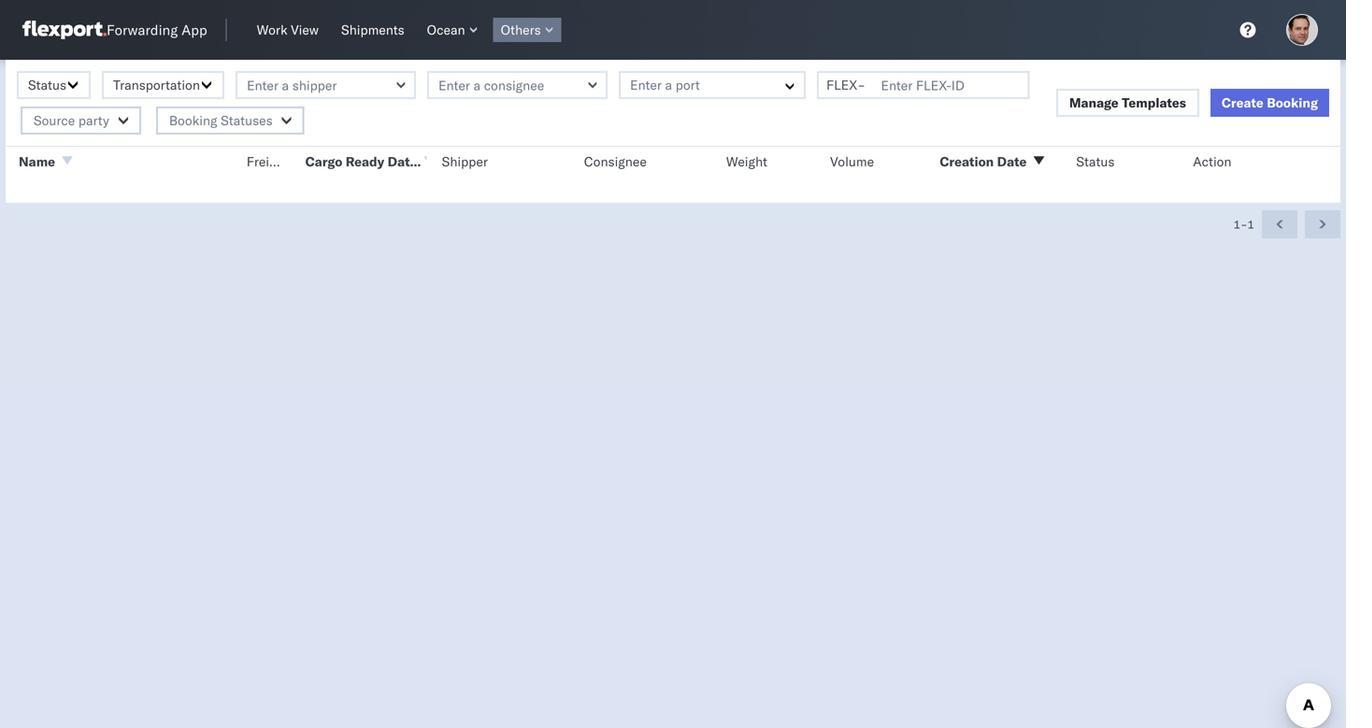 Task type: describe. For each thing, give the bounding box(es) containing it.
transportation
[[113, 77, 200, 93]]

templates
[[1122, 94, 1186, 111]]

action
[[1193, 153, 1232, 170]]

source party
[[34, 112, 109, 129]]

consignee
[[584, 153, 647, 170]]

1 - 1
[[1234, 217, 1255, 231]]

a
[[665, 77, 672, 93]]

manage
[[1069, 94, 1119, 111]]

-
[[1241, 217, 1248, 231]]

manage templates
[[1069, 94, 1186, 111]]

creation
[[940, 153, 994, 170]]

booking statuses
[[169, 112, 273, 129]]

2 date from the left
[[997, 153, 1027, 170]]

freight
[[247, 153, 288, 170]]

0 horizontal spatial status
[[28, 77, 66, 93]]

forwarding app link
[[22, 21, 207, 39]]

Enter a shipper text field
[[236, 71, 416, 99]]

1 1 from the left
[[1234, 217, 1241, 231]]

create booking
[[1222, 94, 1318, 111]]

view
[[291, 22, 319, 38]]

ready
[[346, 153, 384, 170]]

shipments link
[[334, 18, 412, 42]]

shipments
[[341, 22, 405, 38]]

party
[[78, 112, 109, 129]]

booking statuses button
[[156, 107, 304, 135]]

ocean button
[[419, 18, 486, 42]]

flexport. image
[[22, 21, 107, 39]]

others button
[[493, 18, 562, 42]]

volume
[[830, 153, 874, 170]]



Task type: locate. For each thing, give the bounding box(es) containing it.
app
[[182, 21, 207, 39]]

status
[[28, 77, 66, 93], [1077, 153, 1115, 170]]

enter a port
[[630, 77, 700, 93]]

others
[[501, 22, 541, 38]]

0 horizontal spatial 1
[[1234, 217, 1241, 231]]

2 1 from the left
[[1248, 217, 1255, 231]]

work
[[257, 22, 288, 38]]

1 vertical spatial status
[[1077, 153, 1115, 170]]

ocean
[[427, 22, 465, 38]]

1 vertical spatial booking
[[169, 112, 217, 129]]

status up source
[[28, 77, 66, 93]]

booking inside booking statuses button
[[169, 112, 217, 129]]

1 horizontal spatial 1
[[1248, 217, 1255, 231]]

booking right create in the top right of the page
[[1267, 94, 1318, 111]]

1 horizontal spatial date
[[997, 153, 1027, 170]]

manage templates button
[[1056, 89, 1199, 117]]

forwarding app
[[107, 21, 207, 39]]

1 date from the left
[[388, 153, 417, 170]]

work view link
[[249, 18, 326, 42]]

booking inside create booking button
[[1267, 94, 1318, 111]]

0 vertical spatial booking
[[1267, 94, 1318, 111]]

cargo ready date
[[305, 153, 417, 170]]

date
[[388, 153, 417, 170], [997, 153, 1027, 170]]

shipper
[[442, 153, 488, 170]]

1
[[1234, 217, 1241, 231], [1248, 217, 1255, 231]]

source
[[34, 112, 75, 129]]

date right ready
[[388, 153, 417, 170]]

cargo
[[305, 153, 342, 170]]

statuses
[[221, 112, 273, 129]]

flex-
[[826, 77, 866, 93]]

create booking button
[[1211, 89, 1330, 117]]

port
[[676, 77, 700, 93]]

0 vertical spatial status
[[28, 77, 66, 93]]

forwarding
[[107, 21, 178, 39]]

enter
[[630, 77, 662, 93]]

work view
[[257, 22, 319, 38]]

Enter a consignee text field
[[427, 71, 608, 99]]

name
[[19, 153, 55, 170]]

creation date
[[940, 153, 1027, 170]]

date right the creation
[[997, 153, 1027, 170]]

source party button
[[21, 107, 141, 135]]

0 horizontal spatial date
[[388, 153, 417, 170]]

Enter FLEX-ID text field
[[817, 71, 1030, 99]]

0 horizontal spatial booking
[[169, 112, 217, 129]]

create
[[1222, 94, 1264, 111]]

booking
[[1267, 94, 1318, 111], [169, 112, 217, 129]]

weight
[[726, 153, 768, 170]]

1 horizontal spatial status
[[1077, 153, 1115, 170]]

booking down transportation on the top left
[[169, 112, 217, 129]]

1 horizontal spatial booking
[[1267, 94, 1318, 111]]

status down 'manage'
[[1077, 153, 1115, 170]]



Task type: vqa. For each thing, say whether or not it's contained in the screenshot.
the right Shipment
no



